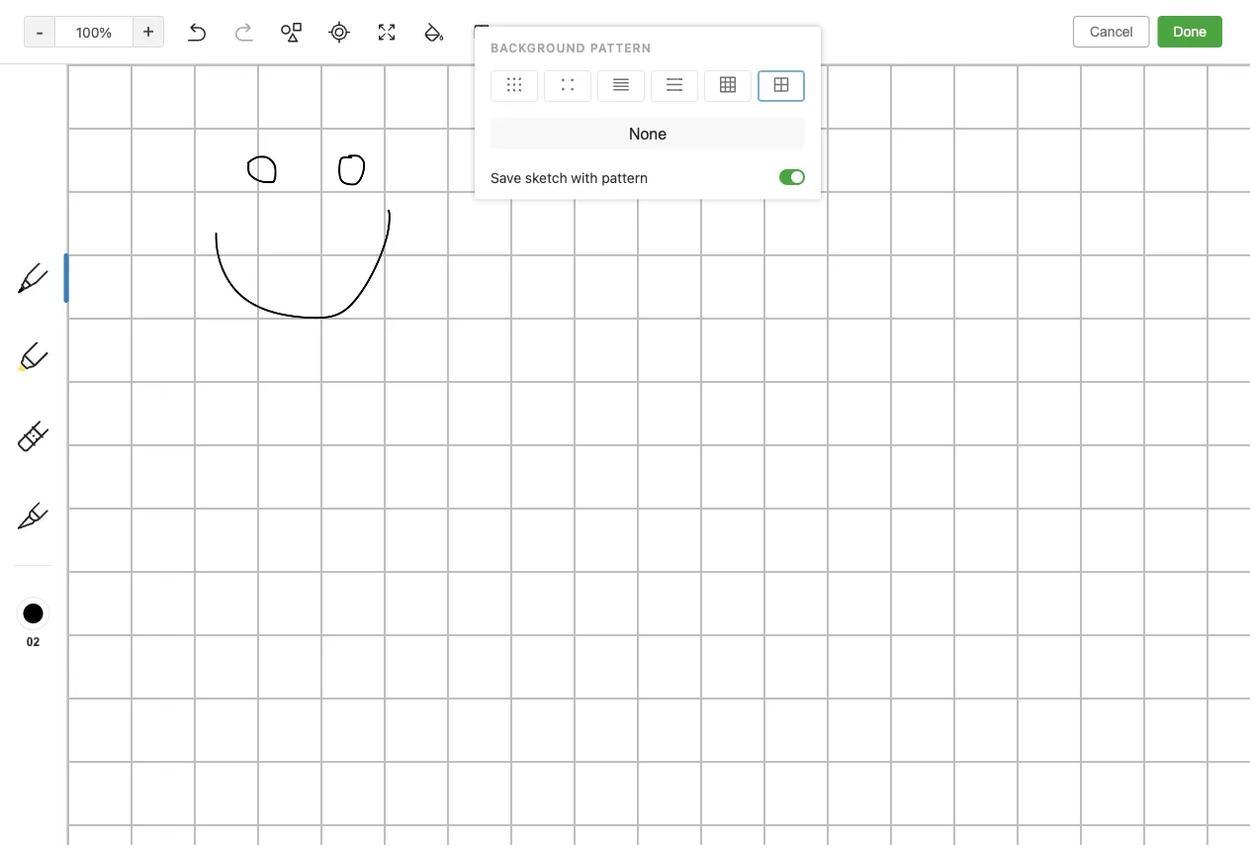 Task type: describe. For each thing, give the bounding box(es) containing it.
notes link
[[0, 219, 237, 250]]

share button
[[1131, 47, 1203, 79]]

devices.
[[759, 11, 812, 28]]

all
[[709, 11, 723, 28]]

upgrade button
[[12, 754, 226, 794]]

notes inside note list "element"
[[280, 59, 335, 83]]

1 vertical spatial minutes
[[281, 334, 326, 348]]

last
[[630, 100, 657, 117]]

shortcuts
[[45, 195, 107, 211]]

for for 7
[[1009, 11, 1028, 28]]

sync
[[628, 11, 659, 28]]

get it free for 7 days
[[939, 11, 1075, 28]]

try
[[419, 11, 440, 28]]

add a reminder image
[[626, 813, 650, 837]]

last edited on nov 16, 2023
[[630, 100, 810, 117]]

your
[[727, 11, 755, 28]]

notebooks link
[[0, 294, 237, 326]]

you
[[1094, 56, 1115, 71]]

get
[[939, 11, 963, 28]]

free
[[979, 11, 1006, 28]]

new
[[44, 113, 72, 130]]

with
[[93, 365, 119, 381]]

home link
[[0, 155, 237, 187]]

2023
[[776, 100, 810, 117]]

shared with me
[[44, 365, 143, 381]]

trash link
[[0, 401, 237, 432]]

for for free:
[[565, 11, 584, 28]]

grocery list milk eggs sugar cheese
[[263, 272, 418, 309]]

Note Editor text field
[[0, 0, 1251, 845]]

first notebook button
[[675, 49, 795, 77]]

nov
[[725, 100, 750, 117]]

untitled
[[263, 153, 315, 169]]

0 horizontal spatial notes
[[44, 226, 81, 242]]

cancel
[[816, 11, 859, 28]]

saved
[[1200, 818, 1235, 833]]

it
[[966, 11, 975, 28]]

personal
[[505, 11, 562, 28]]

only
[[1063, 56, 1090, 71]]

tags
[[45, 333, 75, 350]]

me
[[123, 365, 143, 381]]

new button
[[12, 104, 226, 140]]

list
[[319, 272, 343, 288]]

home
[[44, 163, 81, 179]]

try evernote personal for free: sync across all your devices. cancel anytime.
[[419, 11, 918, 28]]

grocery
[[263, 272, 316, 288]]

shared with me link
[[0, 357, 237, 389]]

only you
[[1063, 56, 1115, 71]]

milk
[[263, 292, 289, 309]]

1 vertical spatial ago
[[329, 334, 350, 348]]

trash
[[44, 408, 79, 425]]

shortcuts button
[[0, 187, 237, 219]]

0 vertical spatial minutes
[[296, 215, 341, 229]]

Search text field
[[26, 57, 212, 93]]



Task type: locate. For each thing, give the bounding box(es) containing it.
1 for from the left
[[565, 11, 584, 28]]

1 horizontal spatial for
[[1009, 11, 1028, 28]]

first notebook
[[700, 56, 788, 70]]

ago
[[344, 215, 365, 229], [329, 334, 350, 348]]

get it free for 7 days button
[[927, 7, 1087, 33]]

notebooks
[[45, 301, 114, 318]]

free:
[[587, 11, 621, 28]]

shared
[[44, 365, 89, 381]]

0 vertical spatial ago
[[344, 215, 365, 229]]

0 horizontal spatial for
[[565, 11, 584, 28]]

for inside button
[[1009, 11, 1028, 28]]

0 vertical spatial notes
[[280, 59, 335, 83]]

23 minutes ago
[[263, 334, 350, 348]]

notes up "untitled"
[[280, 59, 335, 83]]

notes up tasks
[[44, 226, 81, 242]]

evernote
[[443, 11, 501, 28]]

note list element
[[237, 40, 615, 845]]

eggs
[[293, 292, 325, 309]]

minutes
[[296, 215, 341, 229], [281, 334, 326, 348]]

all changes saved
[[1127, 818, 1235, 833]]

settings image
[[202, 16, 226, 40]]

tree
[[0, 155, 237, 736]]

1 vertical spatial notes
[[44, 226, 81, 242]]

sugar
[[328, 292, 366, 309]]

7
[[1032, 11, 1040, 28]]

first
[[700, 56, 726, 70]]

tags button
[[0, 326, 237, 357]]

ago down the sugar
[[329, 334, 350, 348]]

1 horizontal spatial notes
[[280, 59, 335, 83]]

note window element
[[0, 0, 1251, 845]]

few
[[273, 215, 293, 229]]

16,
[[754, 100, 772, 117]]

minutes right 'few'
[[296, 215, 341, 229]]

tree containing home
[[0, 155, 237, 736]]

expand note image
[[628, 51, 652, 75]]

share
[[1148, 55, 1186, 71]]

upgrade
[[102, 766, 161, 782]]

2 for from the left
[[1009, 11, 1028, 28]]

anytime.
[[863, 11, 918, 28]]

for left free: on the left top of the page
[[565, 11, 584, 28]]

notes
[[280, 59, 335, 83], [44, 226, 81, 242]]

days
[[1043, 11, 1075, 28]]

cheese
[[370, 292, 418, 309]]

23
[[263, 334, 278, 348]]

ago up grocery list milk eggs sugar cheese
[[344, 215, 365, 229]]

notebook
[[729, 56, 788, 70]]

across
[[663, 11, 705, 28]]

edited
[[661, 100, 702, 117]]

changes
[[1145, 818, 1196, 833]]

for
[[565, 11, 584, 28], [1009, 11, 1028, 28]]

for left 7
[[1009, 11, 1028, 28]]

add tag image
[[660, 813, 684, 837]]

on
[[705, 100, 721, 117]]

tasks button
[[0, 250, 237, 282]]

None search field
[[26, 57, 212, 93]]

a few minutes ago
[[263, 215, 365, 229]]

all
[[1127, 818, 1142, 833]]

minutes right the 23
[[281, 334, 326, 348]]

a
[[263, 215, 270, 229]]

tasks
[[44, 258, 80, 274]]



Task type: vqa. For each thing, say whether or not it's contained in the screenshot.
Insert link IMAGE
no



